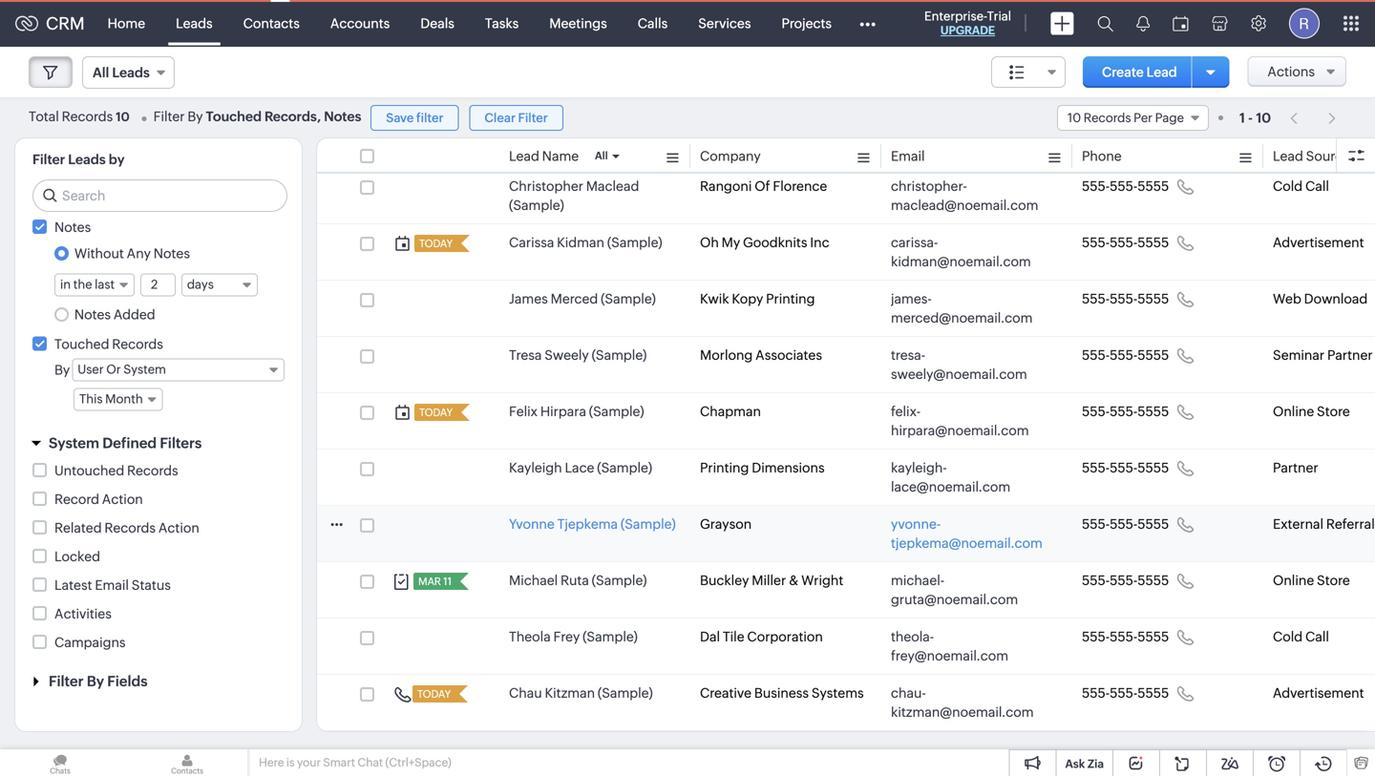 Task type: locate. For each thing, give the bounding box(es) containing it.
0 horizontal spatial system
[[49, 435, 99, 452]]

(sample) right tjepkema on the left bottom of page
[[621, 517, 676, 532]]

by
[[109, 152, 125, 167]]

filter by fields
[[49, 673, 148, 690]]

chats image
[[0, 750, 120, 776]]

(sample) right the kidman at left top
[[607, 235, 662, 250]]

1 advertisement from the top
[[1273, 235, 1364, 250]]

1 vertical spatial cold
[[1273, 629, 1303, 645]]

save
[[386, 111, 414, 125]]

(sample) right frey
[[583, 629, 638, 645]]

555-555-5555 for yvonne- tjepkema@noemail.com
[[1082, 517, 1169, 532]]

filter for filter leads by
[[32, 152, 65, 167]]

1 call from the top
[[1305, 179, 1329, 194]]

lead for lead name
[[509, 148, 539, 164]]

row group
[[317, 168, 1375, 731]]

status
[[132, 578, 171, 593]]

0 vertical spatial action
[[102, 492, 143, 507]]

zia
[[1088, 758, 1104, 771]]

6 555-555-5555 from the top
[[1082, 460, 1169, 476]]

filter down total
[[32, 152, 65, 167]]

tresa- sweely@noemail.com
[[891, 348, 1027, 382]]

hirpara
[[540, 404, 586, 419]]

home link
[[92, 0, 161, 46]]

touched left records,
[[206, 109, 262, 124]]

1 vertical spatial action
[[158, 521, 199, 536]]

system up 'untouched'
[[49, 435, 99, 452]]

create menu image
[[1050, 12, 1074, 35]]

record
[[54, 492, 99, 507]]

records right total
[[62, 109, 113, 124]]

notes right any
[[154, 246, 190, 261]]

by left user
[[54, 363, 70, 378]]

online for felix- hirpara@noemail.com
[[1273, 404, 1314, 419]]

1 cold from the top
[[1273, 179, 1303, 194]]

5555 for felix- hirpara@noemail.com
[[1138, 404, 1169, 419]]

filter
[[153, 109, 185, 124], [518, 111, 548, 125], [32, 152, 65, 167], [49, 673, 84, 690]]

1 vertical spatial system
[[49, 435, 99, 452]]

(sample) inside christopher maclead (sample)
[[509, 198, 564, 213]]

trial
[[987, 9, 1011, 23]]

9 5555 from the top
[[1138, 629, 1169, 645]]

lead left name
[[509, 148, 539, 164]]

555-555-5555 for carissa- kidman@noemail.com
[[1082, 235, 1169, 250]]

profile element
[[1278, 0, 1331, 46]]

services
[[698, 16, 751, 31]]

locked
[[54, 549, 100, 565]]

name
[[542, 148, 579, 164]]

1 horizontal spatial lead
[[1146, 64, 1177, 80]]

cold call for christopher- maclead@noemail.com
[[1273, 179, 1329, 194]]

system inside dropdown button
[[49, 435, 99, 452]]

logo image
[[15, 16, 38, 31]]

User Or System field
[[72, 359, 285, 382]]

total
[[29, 109, 59, 124]]

call for christopher- maclead@noemail.com
[[1305, 179, 1329, 194]]

This Month field
[[74, 388, 163, 411]]

None field
[[991, 56, 1066, 88]]

9 555-555-5555 from the top
[[1082, 629, 1169, 645]]

action up 'related records action'
[[102, 492, 143, 507]]

all inside field
[[93, 65, 109, 80]]

external referral
[[1273, 517, 1375, 532]]

1 horizontal spatial all
[[595, 150, 608, 162]]

crm link
[[15, 14, 85, 33]]

tjepkema@noemail.com
[[891, 536, 1043, 551]]

partner right seminar
[[1327, 348, 1373, 363]]

0 vertical spatial touched
[[206, 109, 262, 124]]

filter right clear
[[518, 111, 548, 125]]

0 vertical spatial cold
[[1273, 179, 1303, 194]]

online store for michael- gruta@noemail.com
[[1273, 573, 1350, 588]]

records inside 10 records per page field
[[1084, 111, 1131, 125]]

0 horizontal spatial touched
[[54, 337, 109, 352]]

1 cold call from the top
[[1273, 179, 1329, 194]]

(sample) for yvonne tjepkema (sample)
[[621, 517, 676, 532]]

source
[[1306, 148, 1350, 164]]

(sample) right kitzman
[[598, 686, 653, 701]]

printing right the 'kopy'
[[766, 291, 815, 307]]

1 vertical spatial today
[[419, 407, 453, 419]]

555-555-5555
[[1082, 179, 1169, 194], [1082, 235, 1169, 250], [1082, 291, 1169, 307], [1082, 348, 1169, 363], [1082, 404, 1169, 419], [1082, 460, 1169, 476], [1082, 517, 1169, 532], [1082, 573, 1169, 588], [1082, 629, 1169, 645], [1082, 686, 1169, 701]]

2 cold from the top
[[1273, 629, 1303, 645]]

1 online from the top
[[1273, 404, 1314, 419]]

10 right -
[[1256, 110, 1271, 126]]

lead inside button
[[1146, 64, 1177, 80]]

0 horizontal spatial partner
[[1273, 460, 1318, 476]]

store
[[1317, 404, 1350, 419], [1317, 573, 1350, 588]]

0 horizontal spatial leads
[[68, 152, 106, 167]]

email up christopher-
[[891, 148, 925, 164]]

action up status
[[158, 521, 199, 536]]

upgrade
[[941, 24, 995, 37]]

1 vertical spatial call
[[1305, 629, 1329, 645]]

2 horizontal spatial 10
[[1256, 110, 1271, 126]]

2 advertisement from the top
[[1273, 686, 1364, 701]]

1 online store from the top
[[1273, 404, 1350, 419]]

online store down external referral
[[1273, 573, 1350, 588]]

by left fields
[[87, 673, 104, 690]]

0 vertical spatial online store
[[1273, 404, 1350, 419]]

my
[[722, 235, 740, 250]]

0 horizontal spatial email
[[95, 578, 129, 593]]

all for all
[[595, 150, 608, 162]]

printing up "grayson"
[[700, 460, 749, 476]]

3 5555 from the top
[[1138, 291, 1169, 307]]

1 vertical spatial printing
[[700, 460, 749, 476]]

notes up without
[[54, 220, 91, 235]]

profile image
[[1289, 8, 1320, 39]]

1 vertical spatial leads
[[112, 65, 150, 80]]

all up maclead
[[595, 150, 608, 162]]

0 vertical spatial printing
[[766, 291, 815, 307]]

(sample) for chau kitzman (sample)
[[598, 686, 653, 701]]

1 horizontal spatial action
[[158, 521, 199, 536]]

(sample) right lace
[[597, 460, 652, 476]]

lace
[[565, 460, 594, 476]]

0 vertical spatial store
[[1317, 404, 1350, 419]]

4 555-555-5555 from the top
[[1082, 348, 1169, 363]]

7 5555 from the top
[[1138, 517, 1169, 532]]

records left per
[[1084, 111, 1131, 125]]

(sample) right hirpara
[[589, 404, 644, 419]]

(sample) inside "link"
[[601, 291, 656, 307]]

1 horizontal spatial touched
[[206, 109, 262, 124]]

5 5555 from the top
[[1138, 404, 1169, 419]]

tresa- sweely@noemail.com link
[[891, 346, 1044, 384]]

2 vertical spatial leads
[[68, 152, 106, 167]]

1 vertical spatial online
[[1273, 573, 1314, 588]]

system right or
[[123, 363, 166, 377]]

(sample) for tresa sweely (sample)
[[592, 348, 647, 363]]

1 horizontal spatial system
[[123, 363, 166, 377]]

0 horizontal spatial action
[[102, 492, 143, 507]]

merced
[[551, 291, 598, 307]]

today link for chau
[[413, 686, 453, 703]]

1 horizontal spatial partner
[[1327, 348, 1373, 363]]

grayson
[[700, 517, 752, 532]]

5555 for chau- kitzman@noemail.com
[[1138, 686, 1169, 701]]

store for michael- gruta@noemail.com
[[1317, 573, 1350, 588]]

2 horizontal spatial by
[[188, 109, 203, 124]]

call
[[1305, 179, 1329, 194], [1305, 629, 1329, 645]]

dimensions
[[752, 460, 825, 476]]

0 horizontal spatial all
[[93, 65, 109, 80]]

lead left source
[[1273, 148, 1303, 164]]

2 vertical spatial today link
[[413, 686, 453, 703]]

2 cold call from the top
[[1273, 629, 1329, 645]]

partner
[[1327, 348, 1373, 363], [1273, 460, 1318, 476]]

kwik kopy printing
[[700, 291, 815, 307]]

action
[[102, 492, 143, 507], [158, 521, 199, 536]]

1 store from the top
[[1317, 404, 1350, 419]]

0 horizontal spatial lead
[[509, 148, 539, 164]]

florence
[[773, 179, 827, 194]]

kidman@noemail.com
[[891, 254, 1031, 269]]

chau kitzman (sample)
[[509, 686, 653, 701]]

kayleigh lace (sample) link
[[509, 458, 652, 477]]

cold for theola- frey@noemail.com
[[1273, 629, 1303, 645]]

555-555-5555 for kayleigh- lace@noemail.com
[[1082, 460, 1169, 476]]

mar 11
[[418, 576, 452, 588]]

1 horizontal spatial leads
[[112, 65, 150, 80]]

records down added
[[112, 337, 163, 352]]

by up search text field
[[188, 109, 203, 124]]

7 555-555-5555 from the top
[[1082, 517, 1169, 532]]

is
[[286, 756, 295, 769]]

michael- gruta@noemail.com
[[891, 573, 1018, 607]]

sweely@noemail.com
[[891, 367, 1027, 382]]

month
[[105, 392, 143, 406]]

1 vertical spatial by
[[54, 363, 70, 378]]

added
[[114, 307, 155, 322]]

business
[[754, 686, 809, 701]]

touched up user
[[54, 337, 109, 352]]

store down seminar partner
[[1317, 404, 1350, 419]]

(sample) down christopher
[[509, 198, 564, 213]]

(sample) right the merced
[[601, 291, 656, 307]]

1 555-555-5555 from the top
[[1082, 179, 1169, 194]]

None text field
[[141, 274, 175, 295]]

all up total records 10
[[93, 65, 109, 80]]

records down record action
[[104, 521, 156, 536]]

records down system defined filters dropdown button
[[127, 463, 178, 479]]

2 online from the top
[[1273, 573, 1314, 588]]

10 inside 10 records per page field
[[1068, 111, 1081, 125]]

1 vertical spatial today link
[[414, 404, 455, 421]]

today for felix hirpara (sample)
[[419, 407, 453, 419]]

8 5555 from the top
[[1138, 573, 1169, 588]]

2 online store from the top
[[1273, 573, 1350, 588]]

2 store from the top
[[1317, 573, 1350, 588]]

records for related
[[104, 521, 156, 536]]

leads for filter leads by
[[68, 152, 106, 167]]

hirpara@noemail.com
[[891, 423, 1029, 438]]

today
[[419, 238, 453, 250], [419, 407, 453, 419], [417, 689, 451, 700]]

10 inside total records 10
[[116, 110, 130, 124]]

4 5555 from the top
[[1138, 348, 1169, 363]]

filter by touched records, notes
[[153, 109, 361, 124]]

cold call for theola- frey@noemail.com
[[1273, 629, 1329, 645]]

search image
[[1097, 15, 1113, 32]]

james merced (sample)
[[509, 291, 656, 307]]

1 horizontal spatial printing
[[766, 291, 815, 307]]

1 horizontal spatial by
[[87, 673, 104, 690]]

felix hirpara (sample)
[[509, 404, 644, 419]]

1 vertical spatial cold call
[[1273, 629, 1329, 645]]

campaigns
[[54, 635, 126, 650]]

5555 for james- merced@noemail.com
[[1138, 291, 1169, 307]]

navigation
[[1281, 104, 1346, 132]]

0 vertical spatial today
[[419, 238, 453, 250]]

leads left by
[[68, 152, 106, 167]]

calendar image
[[1173, 16, 1189, 31]]

2 555-555-5555 from the top
[[1082, 235, 1169, 250]]

1 vertical spatial touched
[[54, 337, 109, 352]]

size image
[[1010, 64, 1025, 81]]

555-555-5555 for christopher- maclead@noemail.com
[[1082, 179, 1169, 194]]

touched
[[206, 109, 262, 124], [54, 337, 109, 352]]

0 horizontal spatial 10
[[116, 110, 130, 124]]

1 vertical spatial online store
[[1273, 573, 1350, 588]]

0 vertical spatial online
[[1273, 404, 1314, 419]]

without
[[74, 246, 124, 261]]

filter down all leads field
[[153, 109, 185, 124]]

chau- kitzman@noemail.com
[[891, 686, 1034, 720]]

system defined filters button
[[15, 427, 302, 460]]

(sample) for carissa kidman (sample)
[[607, 235, 662, 250]]

online store down seminar partner
[[1273, 404, 1350, 419]]

1 vertical spatial store
[[1317, 573, 1350, 588]]

leads inside 'link'
[[176, 16, 213, 31]]

carissa
[[509, 235, 554, 250]]

0 vertical spatial advertisement
[[1273, 235, 1364, 250]]

10 555-555-5555 from the top
[[1082, 686, 1169, 701]]

6 5555 from the top
[[1138, 460, 1169, 476]]

2 horizontal spatial leads
[[176, 16, 213, 31]]

0 vertical spatial system
[[123, 363, 166, 377]]

1 - 10
[[1239, 110, 1271, 126]]

0 vertical spatial email
[[891, 148, 925, 164]]

0 vertical spatial by
[[188, 109, 203, 124]]

clear filter
[[485, 111, 548, 125]]

total records 10
[[29, 109, 130, 124]]

0 vertical spatial today link
[[414, 235, 455, 252]]

leads right the home
[[176, 16, 213, 31]]

2 vertical spatial by
[[87, 673, 104, 690]]

10 5555 from the top
[[1138, 686, 1169, 701]]

2 vertical spatial today
[[417, 689, 451, 700]]

1 vertical spatial email
[[95, 578, 129, 593]]

3 555-555-5555 from the top
[[1082, 291, 1169, 307]]

0 horizontal spatial printing
[[700, 460, 749, 476]]

online for michael- gruta@noemail.com
[[1273, 573, 1314, 588]]

records for 10
[[1084, 111, 1131, 125]]

lead for lead source
[[1273, 148, 1303, 164]]

5 555-555-5555 from the top
[[1082, 404, 1169, 419]]

corporation
[[747, 629, 823, 645]]

555-
[[1082, 179, 1110, 194], [1110, 179, 1138, 194], [1082, 235, 1110, 250], [1110, 235, 1138, 250], [1082, 291, 1110, 307], [1110, 291, 1138, 307], [1082, 348, 1110, 363], [1110, 348, 1138, 363], [1082, 404, 1110, 419], [1110, 404, 1138, 419], [1082, 460, 1110, 476], [1110, 460, 1138, 476], [1082, 517, 1110, 532], [1110, 517, 1138, 532], [1082, 573, 1110, 588], [1110, 573, 1138, 588], [1082, 629, 1110, 645], [1110, 629, 1138, 645], [1082, 686, 1110, 701], [1110, 686, 1138, 701]]

(sample) right "sweely"
[[592, 348, 647, 363]]

10 Records Per Page field
[[1057, 105, 1209, 131]]

christopher- maclead@noemail.com
[[891, 179, 1038, 213]]

555-555-5555 for james- merced@noemail.com
[[1082, 291, 1169, 307]]

10 up by
[[116, 110, 130, 124]]

advertisement
[[1273, 235, 1364, 250], [1273, 686, 1364, 701]]

felix- hirpara@noemail.com
[[891, 404, 1029, 438]]

online
[[1273, 404, 1314, 419], [1273, 573, 1314, 588]]

online down external in the bottom right of the page
[[1273, 573, 1314, 588]]

0 vertical spatial cold call
[[1273, 179, 1329, 194]]

online down seminar
[[1273, 404, 1314, 419]]

5555 for yvonne- tjepkema@noemail.com
[[1138, 517, 1169, 532]]

0 vertical spatial call
[[1305, 179, 1329, 194]]

leads inside field
[[112, 65, 150, 80]]

leads down the home
[[112, 65, 150, 80]]

leads link
[[161, 0, 228, 46]]

2 call from the top
[[1305, 629, 1329, 645]]

1 5555 from the top
[[1138, 179, 1169, 194]]

rangoni
[[700, 179, 752, 194]]

kopy
[[732, 291, 763, 307]]

call for theola- frey@noemail.com
[[1305, 629, 1329, 645]]

email right latest
[[95, 578, 129, 593]]

kwik
[[700, 291, 729, 307]]

2 horizontal spatial lead
[[1273, 148, 1303, 164]]

2 5555 from the top
[[1138, 235, 1169, 250]]

system defined filters
[[49, 435, 202, 452]]

christopher-
[[891, 179, 967, 194]]

1 vertical spatial all
[[595, 150, 608, 162]]

(sample) right ruta
[[592, 573, 647, 588]]

lead right create
[[1146, 64, 1177, 80]]

home
[[108, 16, 145, 31]]

christopher maclead (sample) link
[[509, 177, 681, 215]]

filter down campaigns
[[49, 673, 84, 690]]

cold for christopher- maclead@noemail.com
[[1273, 179, 1303, 194]]

10 for 1 - 10
[[1256, 110, 1271, 126]]

store down external referral
[[1317, 573, 1350, 588]]

by inside dropdown button
[[87, 673, 104, 690]]

maclead@noemail.com
[[891, 198, 1038, 213]]

1 vertical spatial advertisement
[[1273, 686, 1364, 701]]

today link for felix
[[414, 404, 455, 421]]

10 left per
[[1068, 111, 1081, 125]]

0 vertical spatial all
[[93, 65, 109, 80]]

by for filter by touched records, notes
[[188, 109, 203, 124]]

8 555-555-5555 from the top
[[1082, 573, 1169, 588]]

filter inside dropdown button
[[49, 673, 84, 690]]

partner up external in the bottom right of the page
[[1273, 460, 1318, 476]]

in the last field
[[54, 273, 135, 296]]

0 vertical spatial leads
[[176, 16, 213, 31]]

1 horizontal spatial 10
[[1068, 111, 1081, 125]]



Task type: vqa. For each thing, say whether or not it's contained in the screenshot.


Task type: describe. For each thing, give the bounding box(es) containing it.
james-
[[891, 291, 932, 307]]

leads for all leads
[[112, 65, 150, 80]]

store for felix- hirpara@noemail.com
[[1317, 404, 1350, 419]]

online store for felix- hirpara@noemail.com
[[1273, 404, 1350, 419]]

lead source
[[1273, 148, 1350, 164]]

accounts
[[330, 16, 390, 31]]

kayleigh-
[[891, 460, 947, 476]]

oh
[[700, 235, 719, 250]]

yvonne tjepkema (sample) link
[[509, 515, 676, 534]]

Search text field
[[33, 180, 286, 211]]

tasks link
[[470, 0, 534, 46]]

carissa-
[[891, 235, 938, 250]]

record action
[[54, 492, 143, 507]]

calls link
[[622, 0, 683, 46]]

1 vertical spatial partner
[[1273, 460, 1318, 476]]

michael-
[[891, 573, 945, 588]]

james- merced@noemail.com link
[[891, 289, 1044, 328]]

555-555-5555 for felix- hirpara@noemail.com
[[1082, 404, 1169, 419]]

theola-
[[891, 629, 934, 645]]

advertisement for chau- kitzman@noemail.com
[[1273, 686, 1364, 701]]

buckley miller & wright
[[700, 573, 843, 588]]

touched records
[[54, 337, 163, 352]]

10 records per page
[[1068, 111, 1184, 125]]

&
[[789, 573, 799, 588]]

signals element
[[1125, 0, 1161, 47]]

theola- frey@noemail.com link
[[891, 627, 1044, 666]]

user
[[78, 363, 104, 377]]

buckley
[[700, 573, 749, 588]]

download
[[1304, 291, 1368, 307]]

ask zia
[[1065, 758, 1104, 771]]

today link for carissa
[[414, 235, 455, 252]]

miller
[[752, 573, 786, 588]]

records for total
[[62, 109, 113, 124]]

5555 for christopher- maclead@noemail.com
[[1138, 179, 1169, 194]]

5555 for tresa- sweely@noemail.com
[[1138, 348, 1169, 363]]

(sample) for felix hirpara (sample)
[[589, 404, 644, 419]]

records for touched
[[112, 337, 163, 352]]

frey
[[553, 629, 580, 645]]

11
[[443, 576, 452, 588]]

carissa- kidman@noemail.com link
[[891, 233, 1044, 271]]

notes right records,
[[324, 109, 361, 124]]

filter for filter by fields
[[49, 673, 84, 690]]

create lead
[[1102, 64, 1177, 80]]

555-555-5555 for michael- gruta@noemail.com
[[1082, 573, 1169, 588]]

kayleigh
[[509, 460, 562, 476]]

theola
[[509, 629, 551, 645]]

felix
[[509, 404, 538, 419]]

5555 for kayleigh- lace@noemail.com
[[1138, 460, 1169, 476]]

the
[[73, 277, 92, 292]]

notes down in the last field
[[74, 307, 111, 322]]

5555 for carissa- kidman@noemail.com
[[1138, 235, 1169, 250]]

services link
[[683, 0, 766, 46]]

All Leads field
[[82, 56, 175, 89]]

tresa sweely (sample)
[[509, 348, 647, 363]]

0 horizontal spatial by
[[54, 363, 70, 378]]

james- merced@noemail.com
[[891, 291, 1033, 326]]

-
[[1248, 110, 1253, 126]]

web download
[[1273, 291, 1368, 307]]

row group containing christopher maclead (sample)
[[317, 168, 1375, 731]]

michael- gruta@noemail.com link
[[891, 571, 1044, 609]]

company
[[700, 148, 761, 164]]

10 for total records 10
[[116, 110, 130, 124]]

notes added
[[74, 307, 155, 322]]

today for chau kitzman (sample)
[[417, 689, 451, 700]]

web
[[1273, 291, 1301, 307]]

this
[[79, 392, 103, 406]]

enterprise-
[[924, 9, 987, 23]]

enterprise-trial upgrade
[[924, 9, 1011, 37]]

theola frey (sample)
[[509, 629, 638, 645]]

michael ruta (sample)
[[509, 573, 647, 588]]

clear
[[485, 111, 516, 125]]

meetings
[[549, 16, 607, 31]]

today for carissa kidman (sample)
[[419, 238, 453, 250]]

create menu element
[[1039, 0, 1086, 46]]

advertisement for carissa- kidman@noemail.com
[[1273, 235, 1364, 250]]

crm
[[46, 14, 85, 33]]

external
[[1273, 517, 1324, 532]]

555-555-5555 for theola- frey@noemail.com
[[1082, 629, 1169, 645]]

Other Modules field
[[847, 8, 888, 39]]

filter for filter by touched records, notes
[[153, 109, 185, 124]]

contacts image
[[127, 750, 247, 776]]

(ctrl+space)
[[385, 756, 451, 769]]

all for all leads
[[93, 65, 109, 80]]

555-555-5555 for chau- kitzman@noemail.com
[[1082, 686, 1169, 701]]

records for untouched
[[127, 463, 178, 479]]

oh my goodknits inc
[[700, 235, 829, 250]]

create
[[1102, 64, 1144, 80]]

tresa-
[[891, 348, 925, 363]]

chau- kitzman@noemail.com link
[[891, 684, 1044, 722]]

0 vertical spatial partner
[[1327, 348, 1373, 363]]

1 horizontal spatial email
[[891, 148, 925, 164]]

days field
[[181, 273, 258, 296]]

by for filter by fields
[[87, 673, 104, 690]]

system inside field
[[123, 363, 166, 377]]

mar 11 link
[[413, 573, 454, 590]]

james
[[509, 291, 548, 307]]

kayleigh lace (sample)
[[509, 460, 652, 476]]

felix- hirpara@noemail.com link
[[891, 402, 1044, 440]]

related
[[54, 521, 102, 536]]

search element
[[1086, 0, 1125, 47]]

projects
[[782, 16, 832, 31]]

(sample) for michael ruta (sample)
[[592, 573, 647, 588]]

(sample) for theola frey (sample)
[[583, 629, 638, 645]]

ruta
[[561, 573, 589, 588]]

signals image
[[1136, 15, 1150, 32]]

chau-
[[891, 686, 926, 701]]

mar
[[418, 576, 441, 588]]

fields
[[107, 673, 148, 690]]

creative business systems
[[700, 686, 864, 701]]

carissa kidman (sample)
[[509, 235, 662, 250]]

save filter
[[386, 111, 444, 125]]

555-555-5555 for tresa- sweely@noemail.com
[[1082, 348, 1169, 363]]

seminar
[[1273, 348, 1325, 363]]

dal
[[700, 629, 720, 645]]

contacts
[[243, 16, 300, 31]]

per
[[1134, 111, 1153, 125]]

(sample) for james merced (sample)
[[601, 291, 656, 307]]

all leads
[[93, 65, 150, 80]]

kitzman@noemail.com
[[891, 705, 1034, 720]]

referral
[[1326, 517, 1375, 532]]

phone
[[1082, 148, 1122, 164]]

5555 for michael- gruta@noemail.com
[[1138, 573, 1169, 588]]

maclead
[[586, 179, 639, 194]]

here is your smart chat (ctrl+space)
[[259, 756, 451, 769]]

chapman
[[700, 404, 761, 419]]

projects link
[[766, 0, 847, 46]]

(sample) for kayleigh lace (sample)
[[597, 460, 652, 476]]

theola- frey@noemail.com
[[891, 629, 1008, 664]]

(sample) for christopher maclead (sample)
[[509, 198, 564, 213]]

filter by fields button
[[15, 665, 302, 699]]

related records action
[[54, 521, 199, 536]]

latest email status
[[54, 578, 171, 593]]

or
[[106, 363, 121, 377]]

morlong
[[700, 348, 753, 363]]

defined
[[102, 435, 157, 452]]

5555 for theola- frey@noemail.com
[[1138, 629, 1169, 645]]

yvonne-
[[891, 517, 941, 532]]

michael ruta (sample) link
[[509, 571, 647, 590]]



